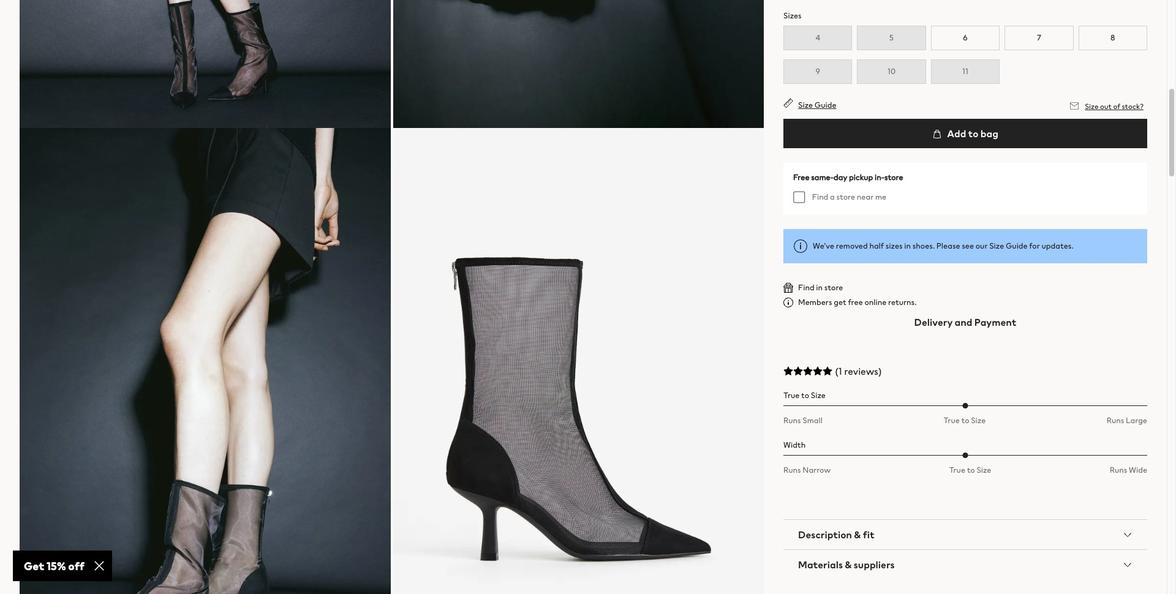 Task type: describe. For each thing, give the bounding box(es) containing it.
0 vertical spatial true
[[784, 390, 800, 401]]

and
[[955, 315, 972, 330]]

size guide
[[798, 99, 836, 111]]

& for description
[[854, 527, 861, 542]]

suppliers
[[854, 557, 895, 572]]

find for find a store near me
[[812, 191, 828, 203]]

online
[[865, 296, 887, 308]]

delivery
[[914, 315, 953, 330]]

to inside button
[[968, 126, 979, 141]]

materials & suppliers
[[798, 557, 895, 572]]

in inside status
[[904, 240, 911, 252]]

materials & suppliers button
[[784, 550, 1147, 580]]

returns.
[[888, 296, 917, 308]]

store for find in store
[[824, 282, 843, 293]]

runs for runs wide
[[1110, 464, 1127, 476]]

same-
[[811, 172, 834, 183]]

reviews)
[[844, 364, 882, 379]]

description
[[798, 527, 852, 542]]

find a store near me
[[812, 191, 886, 203]]

runs for runs narrow
[[784, 464, 801, 476]]

add
[[947, 126, 966, 141]]

10
[[888, 66, 896, 77]]

free same-day pickup in-store
[[793, 172, 903, 183]]

half
[[870, 240, 884, 252]]

0 vertical spatial true to size
[[784, 390, 826, 401]]

runs narrow
[[784, 464, 831, 476]]

runs small
[[784, 415, 823, 426]]

add to bag
[[945, 126, 998, 141]]

mesh sock boots - black - ladies | h&m us 2 image
[[393, 0, 764, 128]]

0 horizontal spatial in
[[816, 282, 823, 293]]

mesh sock boots - black - ladies | h&m us image
[[20, 0, 391, 128]]

a
[[830, 191, 835, 203]]

wide
[[1129, 464, 1147, 476]]

true to size for narrow
[[949, 464, 991, 476]]

size out of stock?
[[1085, 101, 1144, 111]]

5
[[890, 32, 894, 43]]

we've removed half sizes in shoes. please see our size guide for updates.
[[813, 240, 1074, 252]]

near
[[857, 191, 874, 203]]

members get free online returns.
[[798, 296, 917, 308]]

size guide button
[[784, 98, 836, 111]]

free
[[848, 296, 863, 308]]

fit
[[863, 527, 875, 542]]

day
[[834, 172, 847, 183]]

bag
[[981, 126, 998, 141]]

size inside button
[[798, 99, 813, 111]]

runs for runs small
[[784, 415, 801, 426]]

get
[[834, 296, 846, 308]]

runs wide
[[1110, 464, 1147, 476]]

true for runs small
[[944, 415, 960, 426]]

narrow
[[803, 464, 831, 476]]

guide inside button
[[815, 99, 836, 111]]

delivery and payment
[[914, 315, 1017, 330]]

out
[[1100, 101, 1112, 111]]

sizes
[[886, 240, 903, 252]]

large
[[1126, 415, 1147, 426]]

shoes.
[[913, 240, 935, 252]]

(1
[[835, 364, 842, 379]]

stock?
[[1122, 101, 1144, 111]]

size inside status
[[989, 240, 1004, 252]]

materials
[[798, 557, 843, 572]]

0 vertical spatial store
[[885, 172, 903, 183]]

payment
[[974, 315, 1017, 330]]

see
[[962, 240, 974, 252]]

size out of stock? button
[[1067, 98, 1147, 114]]



Task type: vqa. For each thing, say whether or not it's contained in the screenshot.
the bottom True to Size
yes



Task type: locate. For each thing, give the bounding box(es) containing it.
9
[[816, 66, 820, 77]]

11
[[962, 66, 968, 77]]

1 vertical spatial &
[[845, 557, 852, 572]]

runs left "small"
[[784, 415, 801, 426]]

& left suppliers
[[845, 557, 852, 572]]

find in store button
[[784, 282, 843, 293]]

runs left narrow
[[784, 464, 801, 476]]

members
[[798, 296, 832, 308]]

&
[[854, 527, 861, 542], [845, 557, 852, 572]]

& for materials
[[845, 557, 852, 572]]

2 vertical spatial store
[[824, 282, 843, 293]]

true to size for small
[[944, 415, 986, 426]]

store right a
[[836, 191, 855, 203]]

6
[[963, 32, 968, 43]]

4
[[815, 32, 820, 43]]

find
[[812, 191, 828, 203], [798, 282, 815, 293]]

description & fit
[[798, 527, 875, 542]]

find left a
[[812, 191, 828, 203]]

& inside 'dropdown button'
[[854, 527, 861, 542]]

0 vertical spatial find
[[812, 191, 828, 203]]

(1 reviews)
[[835, 364, 882, 379]]

free
[[793, 172, 810, 183]]

runs left large
[[1107, 415, 1124, 426]]

find for find in store
[[798, 282, 815, 293]]

runs large
[[1107, 415, 1147, 426]]

runs for runs large
[[1107, 415, 1124, 426]]

width meter for runs narrow
[[963, 453, 968, 458]]

true to size
[[784, 390, 826, 401], [944, 415, 986, 426], [949, 464, 991, 476]]

1 horizontal spatial &
[[854, 527, 861, 542]]

in
[[904, 240, 911, 252], [816, 282, 823, 293]]

delivery and payment button
[[784, 308, 1147, 337]]

to
[[968, 126, 979, 141], [801, 390, 809, 401], [961, 415, 969, 426], [967, 464, 975, 476]]

1 width meter from the top
[[963, 403, 968, 409]]

pickup
[[849, 172, 873, 183]]

width
[[784, 439, 806, 451]]

1 vertical spatial true to size
[[944, 415, 986, 426]]

updates.
[[1042, 240, 1074, 252]]

for
[[1029, 240, 1040, 252]]

1 horizontal spatial guide
[[1006, 240, 1028, 252]]

width meter
[[963, 403, 968, 409], [963, 453, 968, 458]]

mesh sock boots - black - ladies | h&m us 4 image
[[393, 128, 764, 594]]

2 vertical spatial true
[[949, 464, 965, 476]]

size
[[798, 99, 813, 111], [1085, 101, 1099, 111], [989, 240, 1004, 252], [811, 390, 826, 401], [971, 415, 986, 426], [977, 464, 991, 476]]

1 vertical spatial true
[[944, 415, 960, 426]]

& inside dropdown button
[[845, 557, 852, 572]]

please
[[937, 240, 960, 252]]

store
[[885, 172, 903, 183], [836, 191, 855, 203], [824, 282, 843, 293]]

true for runs narrow
[[949, 464, 965, 476]]

small
[[803, 415, 823, 426]]

5 / 5 image
[[784, 366, 833, 376]]

store for find a store near me
[[836, 191, 855, 203]]

0 horizontal spatial guide
[[815, 99, 836, 111]]

1 vertical spatial find
[[798, 282, 815, 293]]

guide
[[815, 99, 836, 111], [1006, 240, 1028, 252]]

find up the members
[[798, 282, 815, 293]]

find in store
[[798, 282, 843, 293]]

description & fit button
[[784, 520, 1147, 549]]

we've removed half sizes in shoes. please see our size guide for updates. status
[[793, 229, 1138, 263]]

(1 reviews) button
[[784, 357, 1147, 386]]

1 vertical spatial guide
[[1006, 240, 1028, 252]]

me
[[875, 191, 886, 203]]

7
[[1037, 32, 1041, 43]]

0 vertical spatial &
[[854, 527, 861, 542]]

size inside button
[[1085, 101, 1099, 111]]

1 vertical spatial store
[[836, 191, 855, 203]]

& left fit
[[854, 527, 861, 542]]

0 horizontal spatial &
[[845, 557, 852, 572]]

runs left wide
[[1110, 464, 1127, 476]]

in-
[[875, 172, 885, 183]]

0 vertical spatial width meter
[[963, 403, 968, 409]]

2 width meter from the top
[[963, 453, 968, 458]]

2 vertical spatial true to size
[[949, 464, 991, 476]]

store up get
[[824, 282, 843, 293]]

add to bag button
[[784, 119, 1147, 148]]

guide down 9
[[815, 99, 836, 111]]

of
[[1113, 101, 1120, 111]]

removed
[[836, 240, 868, 252]]

0 vertical spatial guide
[[815, 99, 836, 111]]

runs
[[784, 415, 801, 426], [1107, 415, 1124, 426], [784, 464, 801, 476], [1110, 464, 1127, 476]]

sizes
[[784, 10, 802, 21]]

store up me
[[885, 172, 903, 183]]

our
[[976, 240, 988, 252]]

1 vertical spatial in
[[816, 282, 823, 293]]

guide inside status
[[1006, 240, 1028, 252]]

1 vertical spatial width meter
[[963, 453, 968, 458]]

8
[[1111, 32, 1115, 43]]

mesh sock boots - black - ladies | h&m us 3 image
[[20, 128, 391, 594]]

1 horizontal spatial in
[[904, 240, 911, 252]]

width meter for runs small
[[963, 403, 968, 409]]

guide left for
[[1006, 240, 1028, 252]]

true
[[784, 390, 800, 401], [944, 415, 960, 426], [949, 464, 965, 476]]

in up the members
[[816, 282, 823, 293]]

we've
[[813, 240, 834, 252]]

in right sizes
[[904, 240, 911, 252]]

0 vertical spatial in
[[904, 240, 911, 252]]



